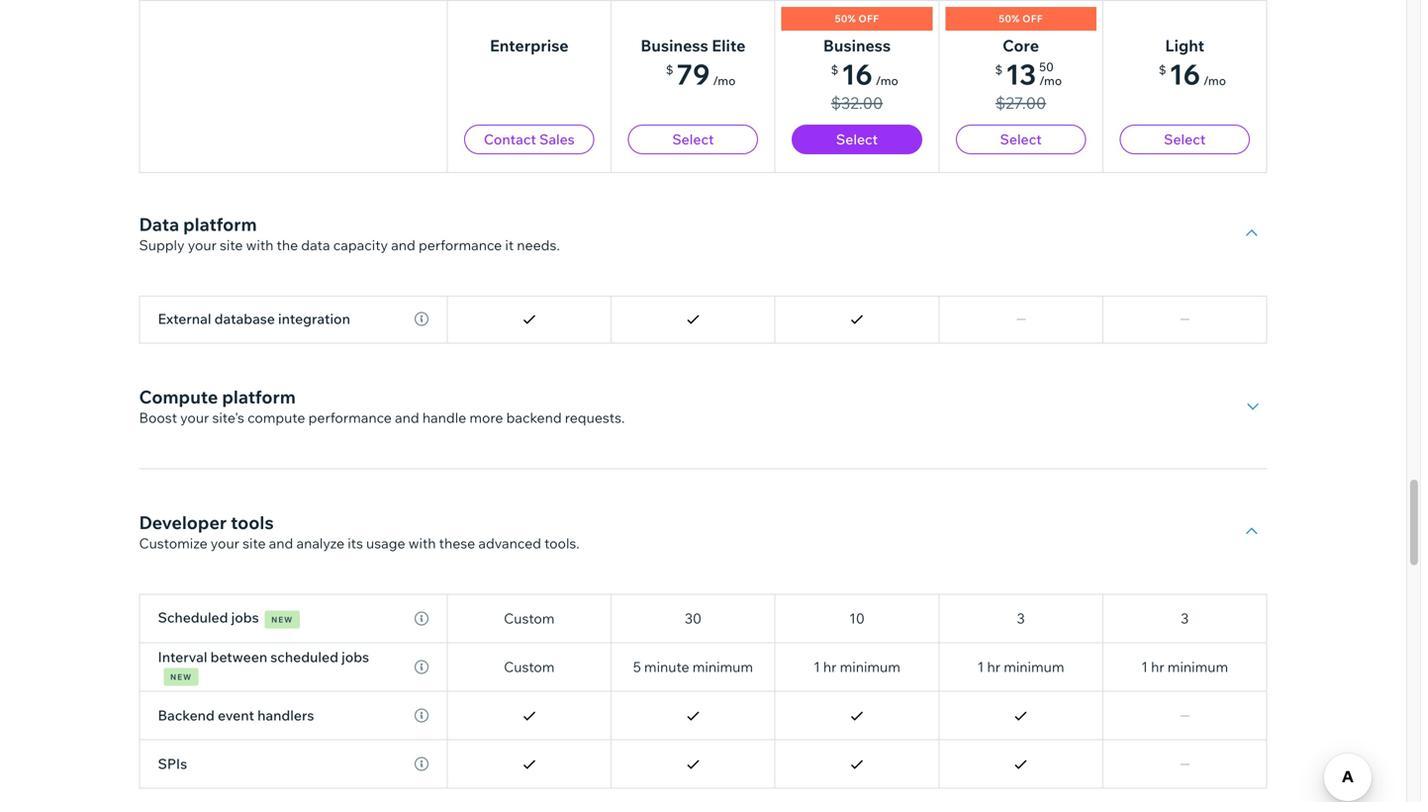 Task type: locate. For each thing, give the bounding box(es) containing it.
scheduled
[[271, 649, 339, 666]]

0 horizontal spatial performance
[[308, 409, 392, 427]]

business up $32.00 at the right of the page
[[824, 36, 891, 55]]

5,000 down $32.00 at the right of the page
[[838, 116, 876, 134]]

1 select from the left
[[673, 131, 714, 148]]

120
[[1010, 165, 1033, 182], [1174, 165, 1197, 182]]

0 horizontal spatial 3
[[1017, 610, 1025, 628]]

16 down light
[[1170, 57, 1201, 92]]

$ left 13
[[995, 62, 1003, 77]]

1 vertical spatial 5,000
[[838, 116, 876, 134]]

50% for 16
[[835, 12, 856, 25]]

4 $ from the left
[[1159, 62, 1167, 77]]

1 vertical spatial platform
[[222, 386, 296, 408]]

platform inside data platform supply your site with the data capacity and performance it needs.
[[183, 213, 257, 236]]

your for data
[[188, 237, 217, 254]]

0 horizontal spatial hr
[[824, 659, 837, 676]]

1 vertical spatial and
[[395, 409, 419, 427]]

off
[[859, 12, 879, 25], [1023, 12, 1043, 25]]

30
[[685, 610, 702, 628]]

/mo down light
[[1204, 73, 1227, 88]]

with
[[246, 237, 274, 254], [409, 535, 436, 552]]

50% off up business $ 16 /mo $32.00 on the top of the page
[[835, 12, 879, 25]]

platform up compute
[[222, 386, 296, 408]]

0 vertical spatial write
[[192, 165, 225, 182]]

1 $ from the left
[[666, 62, 674, 77]]

50
[[1040, 59, 1054, 74]]

0 vertical spatial site
[[220, 237, 243, 254]]

platform
[[183, 213, 257, 236], [222, 386, 296, 408]]

compute platform boost your site's compute performance and handle more backend requests.
[[139, 386, 625, 427]]

3,000 up $27.00
[[1002, 68, 1040, 85]]

1 horizontal spatial 1 hr minimum
[[978, 659, 1065, 676]]

data
[[158, 165, 189, 182], [139, 213, 179, 236], [158, 213, 189, 231]]

2 1 hr minimum from the left
[[978, 659, 1065, 676]]

business for business elite
[[641, 36, 709, 55]]

2 hr from the left
[[988, 659, 1001, 676]]

3 1 hr minimum from the left
[[1142, 659, 1229, 676]]

0 horizontal spatial off
[[859, 12, 879, 25]]

2 horizontal spatial 1 hr minimum
[[1142, 659, 1229, 676]]

jobs up between
[[231, 609, 259, 627]]

0 vertical spatial and
[[391, 237, 416, 254]]

2 custom from the top
[[504, 165, 555, 182]]

new down interval
[[170, 673, 192, 683]]

2 50% off from the left
[[999, 12, 1043, 25]]

16
[[842, 57, 873, 92], [1170, 57, 1201, 92]]

your for developer
[[211, 535, 240, 552]]

select button up 3,500
[[628, 125, 759, 154]]

and left handle
[[395, 409, 419, 427]]

performance left it
[[419, 237, 502, 254]]

0 vertical spatial data write requests per minute
[[158, 165, 359, 182]]

$ 16 /mo
[[1159, 57, 1227, 92]]

your right supply
[[188, 237, 217, 254]]

1 off from the left
[[859, 12, 879, 25]]

50% off up "core" at the top right of page
[[999, 12, 1043, 25]]

minute up data platform supply your site with the data capacity and performance it needs.
[[314, 165, 359, 182]]

interval
[[158, 649, 207, 666]]

0 vertical spatial your
[[188, 237, 217, 254]]

performance inside compute platform boost your site's compute performance and handle more backend requests.
[[308, 409, 392, 427]]

0 vertical spatial performance
[[419, 237, 502, 254]]

the
[[277, 237, 298, 254]]

1 horizontal spatial new
[[271, 615, 293, 625]]

1 hr from the left
[[824, 659, 837, 676]]

site inside data platform supply your site with the data capacity and performance it needs.
[[220, 237, 243, 254]]

its
[[348, 535, 363, 552]]

1 /mo from the left
[[713, 73, 736, 88]]

1 50% off from the left
[[835, 12, 879, 25]]

1 horizontal spatial jobs
[[342, 649, 369, 666]]

0 horizontal spatial 50% off
[[835, 12, 879, 25]]

3,000 down $27.00
[[1002, 116, 1040, 134]]

usage
[[366, 535, 405, 552]]

50% up "core" at the top right of page
[[999, 12, 1020, 25]]

0 horizontal spatial 16
[[842, 57, 873, 92]]

0 horizontal spatial business
[[641, 36, 709, 55]]

contact sales button
[[464, 125, 595, 154]]

advanced
[[479, 535, 541, 552]]

1 horizontal spatial off
[[1023, 12, 1043, 25]]

write
[[192, 165, 225, 182], [192, 213, 225, 231]]

per
[[289, 165, 311, 182], [289, 213, 311, 231]]

1 vertical spatial performance
[[308, 409, 392, 427]]

$ down light
[[1159, 62, 1167, 77]]

2 vertical spatial minute
[[644, 659, 690, 676]]

contact sales
[[484, 131, 575, 148]]

0 vertical spatial new
[[271, 615, 293, 625]]

3 select from the left
[[1000, 131, 1042, 148]]

2 50% from the left
[[999, 12, 1020, 25]]

1 vertical spatial 25,000
[[671, 116, 716, 134]]

1 business from the left
[[641, 36, 709, 55]]

2 vertical spatial and
[[269, 535, 293, 552]]

3,000
[[1002, 68, 1040, 85], [1166, 68, 1204, 85], [1002, 116, 1040, 134], [1166, 116, 1204, 134]]

hr
[[824, 659, 837, 676], [988, 659, 1001, 676], [1151, 659, 1165, 676]]

new
[[271, 615, 293, 625], [170, 673, 192, 683]]

25,000 down 'business elite' at the top
[[671, 68, 716, 85]]

select
[[673, 131, 714, 148], [836, 131, 878, 148], [1000, 131, 1042, 148], [1164, 131, 1206, 148]]

1 horizontal spatial business
[[824, 36, 891, 55]]

performance right compute
[[308, 409, 392, 427]]

/mo right 79
[[713, 73, 736, 88]]

1 vertical spatial per
[[289, 213, 311, 231]]

/mo inside business $ 16 /mo $32.00
[[876, 73, 899, 88]]

0 horizontal spatial 1 hr minimum
[[814, 659, 901, 676]]

0 vertical spatial requests
[[228, 165, 285, 182]]

50%
[[835, 12, 856, 25], [999, 12, 1020, 25]]

$ inside $ 79 /mo
[[666, 62, 674, 77]]

1 vertical spatial requests
[[228, 213, 285, 231]]

select button down $27.00
[[956, 125, 1086, 154]]

50% up business $ 16 /mo $32.00 on the top of the page
[[835, 12, 856, 25]]

1
[[1018, 19, 1025, 37], [814, 659, 820, 676], [978, 659, 984, 676], [1142, 659, 1148, 676]]

capacity
[[333, 237, 388, 254]]

50% off
[[835, 12, 879, 25], [999, 12, 1043, 25]]

1 horizontal spatial performance
[[419, 237, 502, 254]]

performance
[[419, 237, 502, 254], [308, 409, 392, 427]]

1 vertical spatial site
[[243, 535, 266, 552]]

your down the tools
[[211, 535, 240, 552]]

0 vertical spatial 25,000
[[671, 68, 716, 85]]

$27.00
[[996, 93, 1047, 113]]

between
[[210, 649, 267, 666]]

requests
[[228, 165, 285, 182], [228, 213, 285, 231]]

new up scheduled
[[271, 615, 293, 625]]

minute right the 5
[[644, 659, 690, 676]]

1 vertical spatial new
[[170, 673, 192, 683]]

16 up $32.00 at the right of the page
[[842, 57, 873, 92]]

3,000 down light
[[1166, 68, 1204, 85]]

select button up 500
[[792, 125, 923, 154]]

enterprise
[[490, 36, 569, 55]]

select button
[[628, 125, 759, 154], [792, 125, 923, 154], [956, 125, 1086, 154], [1120, 125, 1250, 154]]

and inside the developer tools customize your site and analyze its usage with these advanced tools.
[[269, 535, 293, 552]]

tools
[[231, 512, 274, 534]]

2 minimum from the left
[[840, 659, 901, 676]]

site down the tools
[[243, 535, 266, 552]]

and right capacity
[[391, 237, 416, 254]]

platform inside compute platform boost your site's compute performance and handle more backend requests.
[[222, 386, 296, 408]]

$ up $32.00 at the right of the page
[[831, 62, 839, 77]]

1 vertical spatial data write requests per minute
[[158, 213, 359, 231]]

your down "compute"
[[180, 409, 209, 427]]

jobs right scheduled
[[342, 649, 369, 666]]

3,000 down $ 16 /mo
[[1166, 116, 1204, 134]]

4 select from the left
[[1164, 131, 1206, 148]]

1 vertical spatial with
[[409, 535, 436, 552]]

off up business $ 16 /mo $32.00 on the top of the page
[[859, 12, 879, 25]]

0 horizontal spatial with
[[246, 237, 274, 254]]

your
[[188, 237, 217, 254], [180, 409, 209, 427], [211, 535, 240, 552]]

elite
[[712, 36, 746, 55]]

1 1 hr minimum from the left
[[814, 659, 901, 676]]

select button down $ 16 /mo
[[1120, 125, 1250, 154]]

and down the tools
[[269, 535, 293, 552]]

2 per from the top
[[289, 213, 311, 231]]

25,000
[[671, 68, 716, 85], [671, 116, 716, 134]]

1 vertical spatial jobs
[[342, 649, 369, 666]]

3
[[1017, 610, 1025, 628], [1181, 610, 1189, 628]]

5,000 up $32.00 at the right of the page
[[838, 68, 876, 85]]

/mo inside $ 16 /mo
[[1204, 73, 1227, 88]]

jobs
[[231, 609, 259, 627], [342, 649, 369, 666]]

1 vertical spatial your
[[180, 409, 209, 427]]

/mo up $32.00 at the right of the page
[[876, 73, 899, 88]]

1 horizontal spatial 50%
[[999, 12, 1020, 25]]

1 hr minimum
[[814, 659, 901, 676], [978, 659, 1065, 676], [1142, 659, 1229, 676]]

0 horizontal spatial 50%
[[835, 12, 856, 25]]

site left the on the top
[[220, 237, 243, 254]]

interval between scheduled jobs new
[[158, 649, 369, 683]]

1 horizontal spatial 50% off
[[999, 12, 1043, 25]]

your inside compute platform boost your site's compute performance and handle more backend requests.
[[180, 409, 209, 427]]

1 vertical spatial write
[[192, 213, 225, 231]]

your inside data platform supply your site with the data capacity and performance it needs.
[[188, 237, 217, 254]]

select down $27.00
[[1000, 131, 1042, 148]]

analyze
[[296, 535, 345, 552]]

1 horizontal spatial 3
[[1181, 610, 1189, 628]]

and inside data platform supply your site with the data capacity and performance it needs.
[[391, 237, 416, 254]]

0 vertical spatial 5,000
[[838, 68, 876, 85]]

with left the on the top
[[246, 237, 274, 254]]

minute up "data"
[[314, 213, 359, 231]]

platform up supply
[[183, 213, 257, 236]]

minimum
[[693, 659, 753, 676], [840, 659, 901, 676], [1004, 659, 1065, 676], [1168, 659, 1229, 676]]

more
[[470, 409, 503, 427]]

developer
[[139, 512, 227, 534]]

$ left 79
[[666, 62, 674, 77]]

0 vertical spatial jobs
[[231, 609, 259, 627]]

business inside business $ 16 /mo $32.00
[[824, 36, 891, 55]]

backend
[[507, 409, 562, 427]]

2 /mo from the left
[[876, 73, 899, 88]]

site for platform
[[220, 237, 243, 254]]

data inside data platform supply your site with the data capacity and performance it needs.
[[139, 213, 179, 236]]

0 vertical spatial platform
[[183, 213, 257, 236]]

0 horizontal spatial new
[[170, 673, 192, 683]]

3 $ from the left
[[995, 62, 1003, 77]]

2 business from the left
[[824, 36, 891, 55]]

your inside the developer tools customize your site and analyze its usage with these advanced tools.
[[211, 535, 240, 552]]

2 $ from the left
[[831, 62, 839, 77]]

1 horizontal spatial 120
[[1174, 165, 1197, 182]]

scheduled
[[158, 609, 228, 627]]

select down $ 16 /mo
[[1164, 131, 1206, 148]]

custom
[[504, 116, 555, 134], [504, 165, 555, 182], [504, 610, 555, 628], [504, 659, 555, 676]]

2 3 from the left
[[1181, 610, 1189, 628]]

1 horizontal spatial 16
[[1170, 57, 1201, 92]]

site
[[220, 237, 243, 254], [243, 535, 266, 552]]

0 horizontal spatial 120
[[1010, 165, 1033, 182]]

0 vertical spatial minute
[[314, 165, 359, 182]]

and inside compute platform boost your site's compute performance and handle more backend requests.
[[395, 409, 419, 427]]

25,000 up 3,500
[[671, 116, 716, 134]]

2 off from the left
[[1023, 12, 1043, 25]]

data
[[301, 237, 330, 254]]

13
[[1006, 57, 1037, 92]]

2 horizontal spatial hr
[[1151, 659, 1165, 676]]

1 horizontal spatial with
[[409, 535, 436, 552]]

0 vertical spatial with
[[246, 237, 274, 254]]

off up "core" at the top right of page
[[1023, 12, 1043, 25]]

0 vertical spatial per
[[289, 165, 311, 182]]

minute
[[314, 165, 359, 182], [314, 213, 359, 231], [644, 659, 690, 676]]

/mo right 13
[[1040, 73, 1062, 88]]

50% for 13
[[999, 12, 1020, 25]]

4 /mo from the left
[[1204, 73, 1227, 88]]

business up 79
[[641, 36, 709, 55]]

1 requests from the top
[[228, 165, 285, 182]]

2 vertical spatial your
[[211, 535, 240, 552]]

3 /mo from the left
[[1040, 73, 1062, 88]]

1 50% from the left
[[835, 12, 856, 25]]

5,000
[[838, 68, 876, 85], [838, 116, 876, 134]]

site for tools
[[243, 535, 266, 552]]

2 120 from the left
[[1174, 165, 1197, 182]]

select up 3,500
[[673, 131, 714, 148]]

data write requests per minute
[[158, 165, 359, 182], [158, 213, 359, 231]]

data platform supply your site with the data capacity and performance it needs.
[[139, 213, 560, 254]]

2 data write requests per minute from the top
[[158, 213, 359, 231]]

and
[[391, 237, 416, 254], [395, 409, 419, 427], [269, 535, 293, 552]]

1 data write requests per minute from the top
[[158, 165, 359, 182]]

$
[[666, 62, 674, 77], [831, 62, 839, 77], [995, 62, 1003, 77], [1159, 62, 1167, 77]]

1 horizontal spatial hr
[[988, 659, 1001, 676]]

79
[[677, 57, 710, 92]]

with left "these"
[[409, 535, 436, 552]]

business
[[641, 36, 709, 55], [824, 36, 891, 55]]

boost
[[139, 409, 177, 427]]

business elite
[[641, 36, 746, 55]]

1 16 from the left
[[842, 57, 873, 92]]

site inside the developer tools customize your site and analyze its usage with these advanced tools.
[[243, 535, 266, 552]]

$ inside $ 16 /mo
[[1159, 62, 1167, 77]]

select up 500
[[836, 131, 878, 148]]

your for compute
[[180, 409, 209, 427]]

/mo
[[713, 73, 736, 88], [876, 73, 899, 88], [1040, 73, 1062, 88], [1204, 73, 1227, 88]]

/mo inside 'core $ 13 50 /mo $27.00'
[[1040, 73, 1062, 88]]



Task type: describe. For each thing, give the bounding box(es) containing it.
core $ 13 50 /mo $27.00
[[995, 36, 1062, 113]]

integration
[[278, 310, 350, 328]]

contact
[[484, 131, 536, 148]]

1 write from the top
[[192, 165, 225, 182]]

$ inside business $ 16 /mo $32.00
[[831, 62, 839, 77]]

4 custom from the top
[[504, 659, 555, 676]]

3 minimum from the left
[[1004, 659, 1065, 676]]

new inside 'interval between scheduled jobs new'
[[170, 673, 192, 683]]

scheduled jobs
[[158, 609, 259, 627]]

spis
[[158, 756, 187, 773]]

developer tools customize your site and analyze its usage with these advanced tools.
[[139, 512, 580, 552]]

light
[[1166, 36, 1205, 55]]

1 120 from the left
[[1010, 165, 1033, 182]]

site's
[[212, 409, 244, 427]]

4 select button from the left
[[1120, 125, 1250, 154]]

requests.
[[565, 409, 625, 427]]

/mo inside $ 79 /mo
[[713, 73, 736, 88]]

these
[[439, 535, 475, 552]]

1 3 from the left
[[1017, 610, 1025, 628]]

compute
[[139, 386, 218, 408]]

with inside the developer tools customize your site and analyze its usage with these advanced tools.
[[409, 535, 436, 552]]

it
[[505, 237, 514, 254]]

50% off for 16
[[835, 12, 879, 25]]

5 minute minimum
[[633, 659, 753, 676]]

platform for data platform
[[183, 213, 257, 236]]

1 select button from the left
[[628, 125, 759, 154]]

supply
[[139, 237, 185, 254]]

$ 79 /mo
[[666, 57, 736, 92]]

platform for compute platform
[[222, 386, 296, 408]]

0 horizontal spatial jobs
[[231, 609, 259, 627]]

3,500
[[675, 165, 712, 182]]

5
[[633, 659, 641, 676]]

core
[[1003, 36, 1040, 55]]

1 per from the top
[[289, 165, 311, 182]]

backend event handlers
[[158, 707, 314, 725]]

4 minimum from the left
[[1168, 659, 1229, 676]]

4
[[853, 19, 862, 37]]

off for 13
[[1023, 12, 1043, 25]]

event
[[218, 707, 254, 725]]

1 25,000 from the top
[[671, 68, 716, 85]]

backend
[[158, 707, 215, 725]]

external database integration
[[158, 310, 350, 328]]

1 5,000 from the top
[[838, 68, 876, 85]]

sales
[[540, 131, 575, 148]]

1 minimum from the left
[[693, 659, 753, 676]]

handlers
[[257, 707, 314, 725]]

50% off for 13
[[999, 12, 1043, 25]]

10
[[850, 610, 865, 628]]

1 vertical spatial minute
[[314, 213, 359, 231]]

tools.
[[545, 535, 580, 552]]

jobs inside 'interval between scheduled jobs new'
[[342, 649, 369, 666]]

needs.
[[517, 237, 560, 254]]

1 custom from the top
[[504, 116, 555, 134]]

3 select button from the left
[[956, 125, 1086, 154]]

business $ 16 /mo $32.00
[[824, 36, 899, 113]]

off for 16
[[859, 12, 879, 25]]

16 inside business $ 16 /mo $32.00
[[842, 57, 873, 92]]

performance inside data platform supply your site with the data capacity and performance it needs.
[[419, 237, 502, 254]]

3 custom from the top
[[504, 610, 555, 628]]

2 5,000 from the top
[[838, 116, 876, 134]]

customize
[[139, 535, 208, 552]]

2 requests from the top
[[228, 213, 285, 231]]

2 16 from the left
[[1170, 57, 1201, 92]]

business for business $ 16 /mo $32.00
[[824, 36, 891, 55]]

3 hr from the left
[[1151, 659, 1165, 676]]

2 select from the left
[[836, 131, 878, 148]]

external
[[158, 310, 211, 328]]

2 25,000 from the top
[[671, 116, 716, 134]]

handle
[[423, 409, 467, 427]]

$ inside 'core $ 13 50 /mo $27.00'
[[995, 62, 1003, 77]]

500
[[844, 165, 870, 182]]

$32.00
[[831, 93, 883, 113]]

2 write from the top
[[192, 213, 225, 231]]

2 select button from the left
[[792, 125, 923, 154]]

with inside data platform supply your site with the data capacity and performance it needs.
[[246, 237, 274, 254]]

compute
[[248, 409, 305, 427]]

database
[[214, 310, 275, 328]]



Task type: vqa. For each thing, say whether or not it's contained in the screenshot.
top the 25,000
yes



